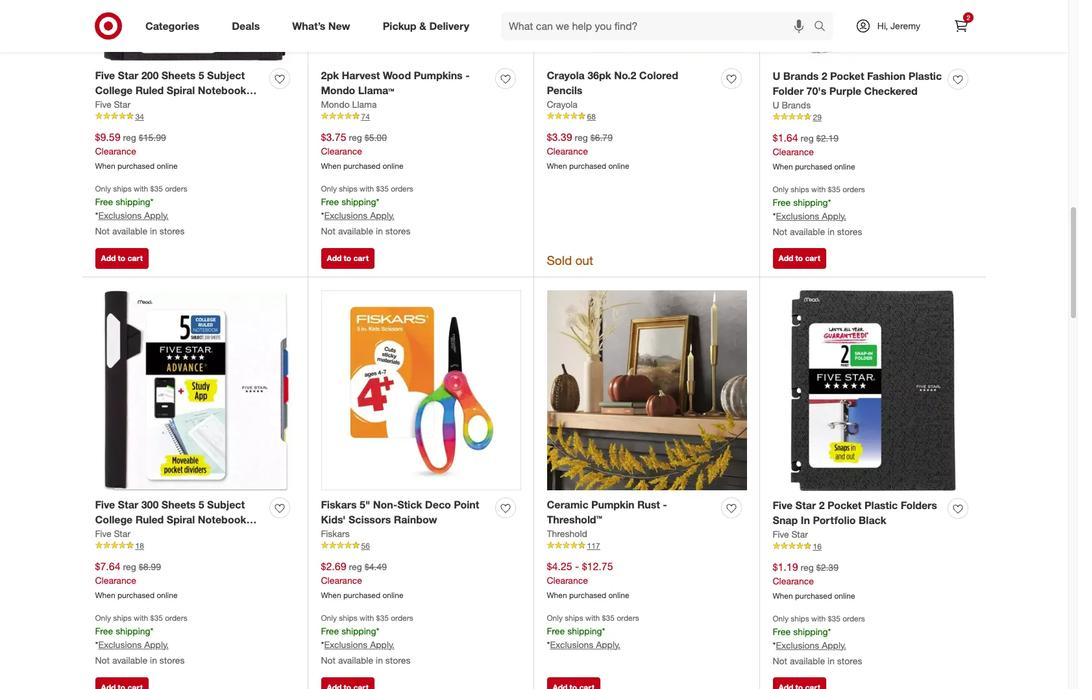 Task type: vqa. For each thing, say whether or not it's contained in the screenshot.
days
no



Task type: locate. For each thing, give the bounding box(es) containing it.
not for $1.64
[[773, 226, 788, 237]]

0 horizontal spatial add
[[101, 253, 116, 263]]

5 inside five star 300 sheets  5 subject college ruled spiral notebook with pocket dividers white
[[199, 498, 204, 511]]

online for $4.49
[[383, 590, 404, 600]]

online down $5.00
[[383, 161, 404, 171]]

orders down $1.64 reg $2.19 clearance when purchased online
[[843, 184, 866, 194]]

add to cart for $1.64
[[779, 253, 821, 263]]

spiral for white
[[167, 513, 195, 526]]

five star 300 sheets  5 subject college ruled spiral notebook with pocket dividers white image
[[95, 290, 295, 490], [95, 290, 295, 490]]

what's new link
[[281, 12, 367, 40]]

0 vertical spatial subject
[[207, 69, 245, 82]]

rust
[[638, 498, 660, 511]]

online inside the $4.25 - $12.75 clearance when purchased online
[[609, 590, 630, 600]]

clearance inside the $3.39 reg $6.79 clearance when purchased online
[[547, 145, 588, 156]]

1 vertical spatial 2
[[822, 70, 828, 83]]

exclusions apply. link down $7.64 reg $8.99 clearance when purchased online
[[98, 639, 169, 650]]

1 vertical spatial u
[[773, 99, 780, 110]]

0 horizontal spatial black
[[199, 99, 227, 112]]

exclusions apply. link for $1.64
[[776, 210, 847, 221]]

five star down snap
[[773, 529, 809, 540]]

exclusions apply. link
[[98, 210, 169, 221], [324, 210, 395, 221], [776, 210, 847, 221], [98, 639, 169, 650], [324, 639, 395, 650], [550, 639, 621, 650], [776, 640, 847, 651]]

clearance inside $2.69 reg $4.49 clearance when purchased online
[[321, 575, 362, 586]]

reg inside $2.69 reg $4.49 clearance when purchased online
[[349, 561, 362, 572]]

not for $1.19
[[773, 655, 788, 666]]

$7.64 reg $8.99 clearance when purchased online
[[95, 560, 178, 600]]

$35 inside only ships with $35 orders free shipping * * exclusions apply.
[[602, 613, 615, 623]]

2 spiral from the top
[[167, 513, 195, 526]]

fiskars inside fiskars 5" non-stick deco point kids' scissors rainbow
[[321, 498, 357, 511]]

1 add to cart from the left
[[101, 253, 143, 263]]

five up snap
[[773, 499, 793, 512]]

subject up white
[[207, 498, 245, 511]]

when inside $3.75 reg $5.00 clearance when purchased online
[[321, 161, 341, 171]]

0 vertical spatial notebook
[[198, 84, 246, 97]]

74 link
[[321, 111, 521, 122]]

purchased inside $1.64 reg $2.19 clearance when purchased online
[[796, 162, 833, 171]]

only down $9.59 reg $15.99 clearance when purchased online
[[95, 184, 111, 193]]

when inside $7.64 reg $8.99 clearance when purchased online
[[95, 590, 115, 600]]

free down $9.59 reg $15.99 clearance when purchased online
[[95, 196, 113, 207]]

2 sheets from the top
[[162, 498, 196, 511]]

with inside five star 300 sheets  5 subject college ruled spiral notebook with pocket dividers white
[[95, 528, 116, 541]]

1 add to cart button from the left
[[95, 248, 149, 269]]

$35 down $1.64 reg $2.19 clearance when purchased online
[[829, 184, 841, 194]]

fiskars 5" non-stick deco point kids' scissors rainbow image
[[321, 290, 521, 490], [321, 290, 521, 490]]

college inside five star 200 sheets 5 subject college ruled spiral notebook with pocket dividers black
[[95, 84, 133, 97]]

subject inside five star 200 sheets 5 subject college ruled spiral notebook with pocket dividers black
[[207, 69, 245, 82]]

brands up folder
[[784, 70, 819, 83]]

exclusions apply. link down $2.69 reg $4.49 clearance when purchased online
[[324, 639, 395, 650]]

2 inside u brands 2 pocket fashion plastic folder 70's purple checkered
[[822, 70, 828, 83]]

1 vertical spatial black
[[859, 514, 887, 527]]

fiskars for fiskars 5" non-stick deco point kids' scissors rainbow
[[321, 498, 357, 511]]

clearance inside $9.59 reg $15.99 clearance when purchased online
[[95, 145, 136, 156]]

only for $2.69
[[321, 613, 337, 623]]

1 vertical spatial -
[[663, 498, 668, 511]]

0 horizontal spatial to
[[118, 253, 125, 263]]

dividers right 34
[[156, 99, 196, 112]]

u inside u brands 2 pocket fashion plastic folder 70's purple checkered
[[773, 70, 781, 83]]

ships down $3.75 reg $5.00 clearance when purchased online
[[339, 184, 358, 193]]

2 inside 2 link
[[967, 14, 971, 21]]

five star up $7.64
[[95, 528, 130, 539]]

five star up "$9.59"
[[95, 99, 130, 110]]

orders
[[165, 184, 188, 193], [391, 184, 414, 193], [843, 184, 866, 194], [165, 613, 188, 623], [391, 613, 414, 623], [617, 613, 640, 623], [843, 614, 866, 623]]

1 vertical spatial notebook
[[198, 513, 246, 526]]

2 vertical spatial -
[[575, 560, 579, 573]]

2 add to cart button from the left
[[321, 248, 375, 269]]

stores for $3.75
[[386, 225, 411, 236]]

college
[[95, 84, 133, 97], [95, 513, 133, 526]]

1 horizontal spatial black
[[859, 514, 887, 527]]

0 vertical spatial mondo
[[321, 84, 356, 97]]

available for $1.64
[[790, 226, 826, 237]]

1 sheets from the top
[[162, 69, 196, 82]]

orders inside only ships with $35 orders free shipping * * exclusions apply.
[[617, 613, 640, 623]]

1 vertical spatial subject
[[207, 498, 245, 511]]

with inside five star 200 sheets 5 subject college ruled spiral notebook with pocket dividers black
[[95, 99, 116, 112]]

ships for $9.59
[[113, 184, 132, 193]]

2 notebook from the top
[[198, 513, 246, 526]]

reg left $2.39
[[801, 562, 814, 573]]

reg left $8.99
[[123, 561, 136, 572]]

u brands 2 pocket fashion plastic folder 70's purple checkered image
[[773, 0, 974, 62], [773, 0, 974, 62]]

notebook inside five star 300 sheets  5 subject college ruled spiral notebook with pocket dividers white
[[198, 513, 246, 526]]

1 vertical spatial plastic
[[865, 499, 898, 512]]

2 horizontal spatial add
[[779, 253, 794, 263]]

only for $4.25
[[547, 613, 563, 623]]

purchased inside the $4.25 - $12.75 clearance when purchased online
[[570, 590, 607, 600]]

3 to from the left
[[796, 253, 804, 263]]

0 vertical spatial ruled
[[136, 84, 164, 97]]

0 vertical spatial 5
[[199, 69, 204, 82]]

online inside the $3.39 reg $6.79 clearance when purchased online
[[609, 161, 630, 171]]

spiral inside five star 200 sheets 5 subject college ruled spiral notebook with pocket dividers black
[[167, 84, 195, 97]]

five star for five star 300 sheets  5 subject college ruled spiral notebook with pocket dividers white
[[95, 528, 130, 539]]

5
[[199, 69, 204, 82], [199, 498, 204, 511]]

0 vertical spatial brands
[[784, 70, 819, 83]]

purchased inside $3.75 reg $5.00 clearance when purchased online
[[344, 161, 381, 171]]

exclusions inside only ships with $35 orders free shipping * * exclusions apply.
[[550, 639, 594, 650]]

with down $1.64 reg $2.19 clearance when purchased online
[[812, 184, 826, 194]]

0 vertical spatial college
[[95, 84, 133, 97]]

2 horizontal spatial add to cart button
[[773, 248, 827, 269]]

with up $7.64
[[95, 528, 116, 541]]

5 up white
[[199, 498, 204, 511]]

shipping down $9.59 reg $15.99 clearance when purchased online
[[116, 196, 150, 207]]

$35 down the $4.25 - $12.75 clearance when purchased online
[[602, 613, 615, 623]]

star left 200
[[118, 69, 139, 82]]

clearance
[[95, 145, 136, 156], [321, 145, 362, 156], [547, 145, 588, 156], [773, 146, 814, 157], [95, 575, 136, 586], [321, 575, 362, 586], [547, 575, 588, 586], [773, 575, 814, 586]]

1 cart from the left
[[128, 253, 143, 263]]

$35
[[150, 184, 163, 193], [376, 184, 389, 193], [829, 184, 841, 194], [150, 613, 163, 623], [376, 613, 389, 623], [602, 613, 615, 623], [829, 614, 841, 623]]

0 vertical spatial dividers
[[156, 99, 196, 112]]

reg inside $9.59 reg $15.99 clearance when purchased online
[[123, 132, 136, 143]]

when inside $1.19 reg $2.39 clearance when purchased online
[[773, 591, 793, 601]]

- right $4.25 at the right bottom of the page
[[575, 560, 579, 573]]

3 cart from the left
[[806, 253, 821, 263]]

2 to from the left
[[344, 253, 351, 263]]

2 up the 70's
[[822, 70, 828, 83]]

when inside $9.59 reg $15.99 clearance when purchased online
[[95, 161, 115, 171]]

u brands 2 pocket fashion plastic folder 70's purple checkered
[[773, 70, 942, 97]]

2 subject from the top
[[207, 498, 245, 511]]

spiral
[[167, 84, 195, 97], [167, 513, 195, 526]]

with down $1.19 reg $2.39 clearance when purchased online
[[812, 614, 826, 623]]

five left 300 on the bottom of the page
[[95, 498, 115, 511]]

ships down $7.64 reg $8.99 clearance when purchased online
[[113, 613, 132, 623]]

fashion
[[868, 70, 906, 83]]

u brands
[[773, 99, 811, 110]]

5 up 34 link
[[199, 69, 204, 82]]

with for fiskars 5" non-stick deco point kids' scissors rainbow
[[360, 613, 374, 623]]

1 vertical spatial ruled
[[136, 513, 164, 526]]

ships down the $4.25 - $12.75 clearance when purchased online
[[565, 613, 584, 623]]

purchased for $2.19
[[796, 162, 833, 171]]

apply. inside only ships with $35 orders free shipping * * exclusions apply.
[[596, 639, 621, 650]]

only inside only ships with $35 orders free shipping * * exclusions apply.
[[547, 613, 563, 623]]

apply. for $2.39
[[822, 640, 847, 651]]

star up $7.64
[[114, 528, 130, 539]]

1 horizontal spatial plastic
[[909, 70, 942, 83]]

reg for $1.64
[[801, 133, 814, 144]]

with down $3.75 reg $5.00 clearance when purchased online
[[360, 184, 374, 193]]

orders for $12.75
[[617, 613, 640, 623]]

fiskars for fiskars
[[321, 528, 350, 539]]

1 mondo from the top
[[321, 84, 356, 97]]

crayola
[[547, 69, 585, 82], [547, 99, 578, 110]]

five
[[95, 69, 115, 82], [95, 99, 112, 110], [95, 498, 115, 511], [773, 499, 793, 512], [95, 528, 112, 539], [773, 529, 790, 540]]

online for $8.99
[[157, 590, 178, 600]]

purchased for $8.99
[[118, 590, 155, 600]]

star left 300 on the bottom of the page
[[118, 498, 139, 511]]

2 horizontal spatial -
[[663, 498, 668, 511]]

1 horizontal spatial add
[[327, 253, 342, 263]]

1 ruled from the top
[[136, 84, 164, 97]]

not
[[95, 225, 110, 236], [321, 225, 336, 236], [773, 226, 788, 237], [95, 654, 110, 665], [321, 654, 336, 665], [773, 655, 788, 666]]

0 vertical spatial spiral
[[167, 84, 195, 97]]

dividers
[[156, 99, 196, 112], [156, 528, 196, 541]]

online down $2.19
[[835, 162, 856, 171]]

ships inside only ships with $35 orders free shipping * * exclusions apply.
[[565, 613, 584, 623]]

1 vertical spatial brands
[[782, 99, 811, 110]]

college inside five star 300 sheets  5 subject college ruled spiral notebook with pocket dividers white
[[95, 513, 133, 526]]

0 vertical spatial sheets
[[162, 69, 196, 82]]

2 vertical spatial 2
[[819, 499, 825, 512]]

reg
[[123, 132, 136, 143], [349, 132, 362, 143], [575, 132, 588, 143], [801, 133, 814, 144], [123, 561, 136, 572], [349, 561, 362, 572], [801, 562, 814, 573]]

exclusions for $1.19
[[776, 640, 820, 651]]

1 horizontal spatial -
[[575, 560, 579, 573]]

0 vertical spatial plastic
[[909, 70, 942, 83]]

1 horizontal spatial cart
[[354, 253, 369, 263]]

only ships with $35 orders free shipping * * exclusions apply. not available in stores down $7.64 reg $8.99 clearance when purchased online
[[95, 613, 188, 665]]

only down $3.75 reg $5.00 clearance when purchased online
[[321, 184, 337, 193]]

purchased inside $2.69 reg $4.49 clearance when purchased online
[[344, 590, 381, 600]]

ruled inside five star 200 sheets 5 subject college ruled spiral notebook with pocket dividers black
[[136, 84, 164, 97]]

purchased for $2.39
[[796, 591, 833, 601]]

purchased down $4.49 at bottom left
[[344, 590, 381, 600]]

shipping for $8.99
[[116, 625, 150, 636]]

sheets inside five star 200 sheets 5 subject college ruled spiral notebook with pocket dividers black
[[162, 69, 196, 82]]

in for $1.64
[[828, 226, 835, 237]]

$4.25 - $12.75 clearance when purchased online
[[547, 560, 630, 600]]

exclusions apply. link down $9.59 reg $15.99 clearance when purchased online
[[98, 210, 169, 221]]

five inside five star 2 pocket plastic folders snap in portfolio black
[[773, 499, 793, 512]]

2 horizontal spatial cart
[[806, 253, 821, 263]]

clearance down $3.75
[[321, 145, 362, 156]]

cart for $9.59
[[128, 253, 143, 263]]

2 mondo from the top
[[321, 99, 350, 110]]

ships for $1.64
[[791, 184, 810, 194]]

$35 down $7.64 reg $8.99 clearance when purchased online
[[150, 613, 163, 623]]

only down $2.69 reg $4.49 clearance when purchased online
[[321, 613, 337, 623]]

when for $3.39
[[547, 161, 567, 171]]

five star 300 sheets  5 subject college ruled spiral notebook with pocket dividers white link
[[95, 498, 265, 541]]

online inside $9.59 reg $15.99 clearance when purchased online
[[157, 161, 178, 171]]

stores for $1.64
[[838, 226, 863, 237]]

0 horizontal spatial plastic
[[865, 499, 898, 512]]

to for $9.59
[[118, 253, 125, 263]]

clearance inside $1.64 reg $2.19 clearance when purchased online
[[773, 146, 814, 157]]

online down $2.39
[[835, 591, 856, 601]]

2 5 from the top
[[199, 498, 204, 511]]

orders for $8.99
[[165, 613, 188, 623]]

2 crayola from the top
[[547, 99, 578, 110]]

available for $1.19
[[790, 655, 826, 666]]

with inside only ships with $35 orders free shipping * * exclusions apply.
[[586, 613, 600, 623]]

kids'
[[321, 513, 346, 526]]

pocket up purple
[[831, 70, 865, 83]]

u up folder
[[773, 70, 781, 83]]

u for u brands
[[773, 99, 780, 110]]

to for $3.75
[[344, 253, 351, 263]]

free for $4.25
[[547, 625, 565, 636]]

ceramic pumpkin rust - threshold™ link
[[547, 498, 717, 527]]

0 vertical spatial u
[[773, 70, 781, 83]]

free down $2.69 reg $4.49 clearance when purchased online
[[321, 625, 339, 636]]

brands inside u brands 2 pocket fashion plastic folder 70's purple checkered
[[784, 70, 819, 83]]

0 vertical spatial black
[[199, 99, 227, 112]]

1 horizontal spatial add to cart
[[327, 253, 369, 263]]

dividers inside five star 200 sheets 5 subject college ruled spiral notebook with pocket dividers black
[[156, 99, 196, 112]]

five left 200
[[95, 69, 115, 82]]

mondo down 2pk
[[321, 84, 356, 97]]

clearance inside $3.75 reg $5.00 clearance when purchased online
[[321, 145, 362, 156]]

orders down $1.19 reg $2.39 clearance when purchased online
[[843, 614, 866, 623]]

$35 for $15.99
[[150, 184, 163, 193]]

sheets right 200
[[162, 69, 196, 82]]

ruled for 200
[[136, 84, 164, 97]]

crayola down pencils
[[547, 99, 578, 110]]

purchased inside $7.64 reg $8.99 clearance when purchased online
[[118, 590, 155, 600]]

in for $2.69
[[376, 654, 383, 665]]

with for u brands 2 pocket fashion plastic folder 70's purple checkered
[[812, 184, 826, 194]]

ships down $9.59 reg $15.99 clearance when purchased online
[[113, 184, 132, 193]]

reg for $1.19
[[801, 562, 814, 573]]

crayola 36pk no.2 colored pencils image
[[547, 0, 747, 61], [547, 0, 747, 61]]

1 dividers from the top
[[156, 99, 196, 112]]

dividers left white
[[156, 528, 196, 541]]

1 crayola from the top
[[547, 69, 585, 82]]

$35 for $4.49
[[376, 613, 389, 623]]

sheets for 300
[[162, 498, 196, 511]]

0 horizontal spatial cart
[[128, 253, 143, 263]]

stick
[[398, 498, 422, 511]]

2 for u brands 2 pocket fashion plastic folder 70's purple checkered
[[822, 70, 828, 83]]

1 vertical spatial spiral
[[167, 513, 195, 526]]

clearance inside the $4.25 - $12.75 clearance when purchased online
[[547, 575, 588, 586]]

2 add from the left
[[327, 253, 342, 263]]

five inside five star 200 sheets 5 subject college ruled spiral notebook with pocket dividers black
[[95, 69, 115, 82]]

0 vertical spatial -
[[466, 69, 470, 82]]

add for $3.75
[[327, 253, 342, 263]]

dividers for black
[[156, 99, 196, 112]]

fiskars link
[[321, 527, 350, 540]]

with for five star 2 pocket plastic folders snap in portfolio black
[[812, 614, 826, 623]]

reg left $4.49 at bottom left
[[349, 561, 362, 572]]

star up in
[[796, 499, 817, 512]]

orders for $2.19
[[843, 184, 866, 194]]

crayola link
[[547, 98, 578, 111]]

wood
[[383, 69, 411, 82]]

1 vertical spatial 5
[[199, 498, 204, 511]]

only for $1.64
[[773, 184, 789, 194]]

1 vertical spatial fiskars
[[321, 528, 350, 539]]

only ships with $35 orders free shipping * * exclusions apply. not available in stores down $3.75 reg $5.00 clearance when purchased online
[[321, 184, 414, 236]]

0 vertical spatial crayola
[[547, 69, 585, 82]]

$6.79
[[591, 132, 613, 143]]

1 5 from the top
[[199, 69, 204, 82]]

117
[[587, 541, 600, 551]]

free for $9.59
[[95, 196, 113, 207]]

ships for $3.75
[[339, 184, 358, 193]]

pumpkins
[[414, 69, 463, 82]]

exclusions apply. link down $3.75 reg $5.00 clearance when purchased online
[[324, 210, 395, 221]]

only ships with $35 orders free shipping * * exclusions apply. not available in stores
[[95, 184, 188, 236], [321, 184, 414, 236], [773, 184, 866, 237], [95, 613, 188, 665], [321, 613, 414, 665], [773, 614, 866, 666]]

reg left $6.79
[[575, 132, 588, 143]]

1 fiskars from the top
[[321, 498, 357, 511]]

mondo
[[321, 84, 356, 97], [321, 99, 350, 110]]

apply. for $2.19
[[822, 210, 847, 221]]

add to cart button for $9.59
[[95, 248, 149, 269]]

threshold™
[[547, 513, 603, 526]]

five star link for five star 200 sheets 5 subject college ruled spiral notebook with pocket dividers black
[[95, 98, 130, 111]]

clearance inside $1.19 reg $2.39 clearance when purchased online
[[773, 575, 814, 586]]

only ships with $35 orders free shipping * * exclusions apply. not available in stores for $3.75
[[321, 184, 414, 236]]

reg right "$9.59"
[[123, 132, 136, 143]]

0 vertical spatial fiskars
[[321, 498, 357, 511]]

ships down $1.64 reg $2.19 clearance when purchased online
[[791, 184, 810, 194]]

free inside only ships with $35 orders free shipping * * exclusions apply.
[[547, 625, 565, 636]]

spiral inside five star 300 sheets  5 subject college ruled spiral notebook with pocket dividers white
[[167, 513, 195, 526]]

1 u from the top
[[773, 70, 781, 83]]

free down $1.64 reg $2.19 clearance when purchased online
[[773, 197, 791, 208]]

u down folder
[[773, 99, 780, 110]]

shipping for $2.39
[[794, 626, 828, 637]]

only ships with $35 orders free shipping * * exclusions apply. not available in stores for $1.19
[[773, 614, 866, 666]]

1 notebook from the top
[[198, 84, 246, 97]]

shipping for $5.00
[[342, 196, 376, 207]]

2 add to cart from the left
[[327, 253, 369, 263]]

online down $6.79
[[609, 161, 630, 171]]

2 college from the top
[[95, 513, 133, 526]]

deals
[[232, 19, 260, 32]]

hi, jeremy
[[878, 20, 921, 31]]

with up "$9.59"
[[95, 99, 116, 112]]

when down $3.39
[[547, 161, 567, 171]]

ceramic pumpkin rust - threshold™ image
[[547, 290, 747, 490], [547, 290, 747, 490]]

stores for $1.19
[[838, 655, 863, 666]]

2pk harvest wood pumpkins - mondo llama™ image
[[321, 0, 521, 61], [321, 0, 521, 61]]

2 horizontal spatial add to cart
[[779, 253, 821, 263]]

1 to from the left
[[118, 253, 125, 263]]

when down $1.19
[[773, 591, 793, 601]]

$9.59
[[95, 131, 121, 144]]

ruled inside five star 300 sheets  5 subject college ruled spiral notebook with pocket dividers white
[[136, 513, 164, 526]]

0 vertical spatial 2
[[967, 14, 971, 21]]

plastic up the checkered
[[909, 70, 942, 83]]

reg inside $1.64 reg $2.19 clearance when purchased online
[[801, 133, 814, 144]]

threshold link
[[547, 527, 588, 540]]

add to cart button for $3.75
[[321, 248, 375, 269]]

orders down $2.69 reg $4.49 clearance when purchased online
[[391, 613, 414, 623]]

notebook
[[198, 84, 246, 97], [198, 513, 246, 526]]

purchased inside the $3.39 reg $6.79 clearance when purchased online
[[570, 161, 607, 171]]

clearance down $1.19
[[773, 575, 814, 586]]

clearance inside $7.64 reg $8.99 clearance when purchased online
[[95, 575, 136, 586]]

to
[[118, 253, 125, 263], [344, 253, 351, 263], [796, 253, 804, 263]]

sheets
[[162, 69, 196, 82], [162, 498, 196, 511]]

300
[[141, 498, 159, 511]]

2 fiskars from the top
[[321, 528, 350, 539]]

when inside the $3.39 reg $6.79 clearance when purchased online
[[547, 161, 567, 171]]

not for $7.64
[[95, 654, 110, 665]]

1 vertical spatial crayola
[[547, 99, 578, 110]]

reg for $7.64
[[123, 561, 136, 572]]

shipping down the $4.25 - $12.75 clearance when purchased online
[[568, 625, 602, 636]]

reg inside the $3.39 reg $6.79 clearance when purchased online
[[575, 132, 588, 143]]

only down $7.64 reg $8.99 clearance when purchased online
[[95, 613, 111, 623]]

when inside $1.64 reg $2.19 clearance when purchased online
[[773, 162, 793, 171]]

add to cart
[[101, 253, 143, 263], [327, 253, 369, 263], [779, 253, 821, 263]]

apply.
[[144, 210, 169, 221], [370, 210, 395, 221], [822, 210, 847, 221], [144, 639, 169, 650], [370, 639, 395, 650], [596, 639, 621, 650], [822, 640, 847, 651]]

reg for $3.39
[[575, 132, 588, 143]]

2 cart from the left
[[354, 253, 369, 263]]

reg inside $1.19 reg $2.39 clearance when purchased online
[[801, 562, 814, 573]]

pocket down 300 on the bottom of the page
[[119, 528, 153, 541]]

2 up portfolio
[[819, 499, 825, 512]]

spiral up 18 'link'
[[167, 513, 195, 526]]

five star link for five star 2 pocket plastic folders snap in portfolio black
[[773, 528, 809, 541]]

when inside $2.69 reg $4.49 clearance when purchased online
[[321, 590, 341, 600]]

ruled down 300 on the bottom of the page
[[136, 513, 164, 526]]

2 dividers from the top
[[156, 528, 196, 541]]

notebook up white
[[198, 513, 246, 526]]

34 link
[[95, 111, 295, 122]]

$7.64
[[95, 560, 121, 573]]

five star 200 sheets 5 subject college ruled spiral notebook with pocket dividers black image
[[95, 0, 295, 61], [95, 0, 295, 61]]

notebook up 34 link
[[198, 84, 246, 97]]

1 vertical spatial sheets
[[162, 498, 196, 511]]

0 horizontal spatial add to cart button
[[95, 248, 149, 269]]

2 ruled from the top
[[136, 513, 164, 526]]

3 add from the left
[[779, 253, 794, 263]]

brands down folder
[[782, 99, 811, 110]]

only down the $4.25 - $12.75 clearance when purchased online
[[547, 613, 563, 623]]

reg inside $7.64 reg $8.99 clearance when purchased online
[[123, 561, 136, 572]]

when for $3.75
[[321, 161, 341, 171]]

5 for white
[[199, 498, 204, 511]]

llama™
[[358, 84, 395, 97]]

$4.49
[[365, 561, 387, 572]]

2 u from the top
[[773, 99, 780, 110]]

crayola for crayola 36pk no.2 colored pencils
[[547, 69, 585, 82]]

free down $1.19 reg $2.39 clearance when purchased online
[[773, 626, 791, 637]]

1 horizontal spatial add to cart button
[[321, 248, 375, 269]]

- right the rust
[[663, 498, 668, 511]]

0 horizontal spatial add to cart
[[101, 253, 143, 263]]

1 subject from the top
[[207, 69, 245, 82]]

5 inside five star 200 sheets 5 subject college ruled spiral notebook with pocket dividers black
[[199, 69, 204, 82]]

u brands 2 pocket fashion plastic folder 70's purple checkered link
[[773, 69, 943, 99]]

-
[[466, 69, 470, 82], [663, 498, 668, 511], [575, 560, 579, 573]]

college for five star 200 sheets 5 subject college ruled spiral notebook with pocket dividers black
[[95, 84, 133, 97]]

purchased inside $9.59 reg $15.99 clearance when purchased online
[[118, 161, 155, 171]]

subject inside five star 300 sheets  5 subject college ruled spiral notebook with pocket dividers white
[[207, 498, 245, 511]]

clearance for $3.75
[[321, 145, 362, 156]]

0 horizontal spatial -
[[466, 69, 470, 82]]

notebook inside five star 200 sheets 5 subject college ruled spiral notebook with pocket dividers black
[[198, 84, 246, 97]]

purchased down $12.75
[[570, 590, 607, 600]]

when down the $1.64
[[773, 162, 793, 171]]

1 college from the top
[[95, 84, 133, 97]]

online down $8.99
[[157, 590, 178, 600]]

purchased down $5.00
[[344, 161, 381, 171]]

only ships with $35 orders free shipping * * exclusions apply. not available in stores down $1.19 reg $2.39 clearance when purchased online
[[773, 614, 866, 666]]

five star link
[[95, 98, 130, 111], [95, 527, 130, 540], [773, 528, 809, 541]]

jeremy
[[891, 20, 921, 31]]

subject
[[207, 69, 245, 82], [207, 498, 245, 511]]

categories link
[[134, 12, 216, 40]]

1 vertical spatial dividers
[[156, 528, 196, 541]]

2 inside five star 2 pocket plastic folders snap in portfolio black
[[819, 499, 825, 512]]

brands for u brands 2 pocket fashion plastic folder 70's purple checkered
[[784, 70, 819, 83]]

1 vertical spatial mondo
[[321, 99, 350, 110]]

online inside $2.69 reg $4.49 clearance when purchased online
[[383, 590, 404, 600]]

cart for $1.64
[[806, 253, 821, 263]]

68 link
[[547, 111, 747, 122]]

online inside $3.75 reg $5.00 clearance when purchased online
[[383, 161, 404, 171]]

clearance down "$9.59"
[[95, 145, 136, 156]]

with for 2pk harvest wood pumpkins - mondo llama™
[[360, 184, 374, 193]]

when down $2.69
[[321, 590, 341, 600]]

free
[[95, 196, 113, 207], [321, 196, 339, 207], [773, 197, 791, 208], [95, 625, 113, 636], [321, 625, 339, 636], [547, 625, 565, 636], [773, 626, 791, 637]]

1 spiral from the top
[[167, 84, 195, 97]]

in
[[150, 225, 157, 236], [376, 225, 383, 236], [828, 226, 835, 237], [150, 654, 157, 665], [376, 654, 383, 665], [828, 655, 835, 666]]

when inside the $4.25 - $12.75 clearance when purchased online
[[547, 590, 567, 600]]

five star 2 pocket plastic folders snap in portfolio black image
[[773, 290, 974, 491], [773, 290, 974, 491]]

shipping down $2.69 reg $4.49 clearance when purchased online
[[342, 625, 376, 636]]

online
[[157, 161, 178, 171], [383, 161, 404, 171], [609, 161, 630, 171], [835, 162, 856, 171], [157, 590, 178, 600], [383, 590, 404, 600], [609, 590, 630, 600], [835, 591, 856, 601]]

reg inside $3.75 reg $5.00 clearance when purchased online
[[349, 132, 362, 143]]

1 horizontal spatial to
[[344, 253, 351, 263]]

online inside $7.64 reg $8.99 clearance when purchased online
[[157, 590, 178, 600]]

u
[[773, 70, 781, 83], [773, 99, 780, 110]]

3 add to cart from the left
[[779, 253, 821, 263]]

3 add to cart button from the left
[[773, 248, 827, 269]]

- inside 2pk harvest wood pumpkins - mondo llama™
[[466, 69, 470, 82]]

dividers inside five star 300 sheets  5 subject college ruled spiral notebook with pocket dividers white
[[156, 528, 196, 541]]

orders down the $4.25 - $12.75 clearance when purchased online
[[617, 613, 640, 623]]

plastic left folders
[[865, 499, 898, 512]]

apply. for $4.49
[[370, 639, 395, 650]]

with
[[95, 99, 116, 112], [134, 184, 148, 193], [360, 184, 374, 193], [812, 184, 826, 194], [95, 528, 116, 541], [134, 613, 148, 623], [360, 613, 374, 623], [586, 613, 600, 623], [812, 614, 826, 623]]

2 horizontal spatial to
[[796, 253, 804, 263]]

black inside five star 200 sheets 5 subject college ruled spiral notebook with pocket dividers black
[[199, 99, 227, 112]]

add to cart for $9.59
[[101, 253, 143, 263]]

five star 2 pocket plastic folders snap in portfolio black link
[[773, 498, 943, 528]]

crayola inside the crayola 36pk no.2 colored pencils
[[547, 69, 585, 82]]

1 add from the left
[[101, 253, 116, 263]]

shipping inside only ships with $35 orders free shipping * * exclusions apply.
[[568, 625, 602, 636]]

online inside $1.19 reg $2.39 clearance when purchased online
[[835, 591, 856, 601]]

free down $7.64 reg $8.99 clearance when purchased online
[[95, 625, 113, 636]]

29
[[813, 112, 822, 122]]

with down $2.69 reg $4.49 clearance when purchased online
[[360, 613, 374, 623]]

online inside $1.64 reg $2.19 clearance when purchased online
[[835, 162, 856, 171]]

purchased inside $1.19 reg $2.39 clearance when purchased online
[[796, 591, 833, 601]]

exclusions apply. link for $1.19
[[776, 640, 847, 651]]

sheets inside five star 300 sheets  5 subject college ruled spiral notebook with pocket dividers white
[[162, 498, 196, 511]]

1 vertical spatial college
[[95, 513, 133, 526]]

clearance down $3.39
[[547, 145, 588, 156]]

reg left $5.00
[[349, 132, 362, 143]]

spiral up 34 link
[[167, 84, 195, 97]]

sheets for 200
[[162, 69, 196, 82]]

five down snap
[[773, 529, 790, 540]]

orders for $2.39
[[843, 614, 866, 623]]



Task type: describe. For each thing, give the bounding box(es) containing it.
u brands link
[[773, 99, 811, 112]]

$2.69
[[321, 560, 347, 573]]

checkered
[[865, 84, 918, 97]]

- inside ceramic pumpkin rust - threshold™
[[663, 498, 668, 511]]

$1.19
[[773, 560, 799, 573]]

when for $7.64
[[95, 590, 115, 600]]

search button
[[809, 12, 840, 43]]

purchased for $6.79
[[570, 161, 607, 171]]

only ships with $35 orders free shipping * * exclusions apply. not available in stores for $9.59
[[95, 184, 188, 236]]

only ships with $35 orders free shipping * * exclusions apply. not available in stores for $7.64
[[95, 613, 188, 665]]

exclusions apply. link down the $4.25 - $12.75 clearance when purchased online
[[550, 639, 621, 650]]

exclusions for $4.25
[[550, 639, 594, 650]]

sold out element
[[547, 251, 594, 269]]

star inside five star 2 pocket plastic folders snap in portfolio black
[[796, 499, 817, 512]]

clearance for $7.64
[[95, 575, 136, 586]]

sold out
[[547, 253, 594, 268]]

pickup
[[383, 19, 417, 32]]

what's new
[[292, 19, 351, 32]]

folder
[[773, 84, 804, 97]]

$3.75 reg $5.00 clearance when purchased online
[[321, 131, 404, 171]]

add to cart for $3.75
[[327, 253, 369, 263]]

new
[[329, 19, 351, 32]]

reg for $2.69
[[349, 561, 362, 572]]

black inside five star 2 pocket plastic folders snap in portfolio black
[[859, 514, 887, 527]]

pocket inside five star 2 pocket plastic folders snap in portfolio black
[[828, 499, 862, 512]]

exclusions for $2.69
[[324, 639, 368, 650]]

online for $12.75
[[609, 590, 630, 600]]

five up $7.64
[[95, 528, 112, 539]]

star inside five star 200 sheets 5 subject college ruled spiral notebook with pocket dividers black
[[118, 69, 139, 82]]

crayola 36pk no.2 colored pencils link
[[547, 68, 717, 98]]

only for $3.75
[[321, 184, 337, 193]]

pocket inside five star 300 sheets  5 subject college ruled spiral notebook with pocket dividers white
[[119, 528, 153, 541]]

2pk harvest wood pumpkins - mondo llama™
[[321, 69, 470, 97]]

34
[[135, 112, 144, 121]]

117 link
[[547, 540, 747, 552]]

ruled for 300
[[136, 513, 164, 526]]

when for $1.64
[[773, 162, 793, 171]]

mondo inside 2pk harvest wood pumpkins - mondo llama™
[[321, 84, 356, 97]]

$3.75
[[321, 131, 347, 144]]

only ships with $35 orders free shipping * * exclusions apply. not available in stores for $2.69
[[321, 613, 414, 665]]

apply. for $15.99
[[144, 210, 169, 221]]

spiral for black
[[167, 84, 195, 97]]

five inside five star 300 sheets  5 subject college ruled spiral notebook with pocket dividers white
[[95, 498, 115, 511]]

five up "$9.59"
[[95, 99, 112, 110]]

college for five star 300 sheets  5 subject college ruled spiral notebook with pocket dividers white
[[95, 513, 133, 526]]

out
[[576, 253, 594, 268]]

categories
[[145, 19, 200, 32]]

$2.19
[[817, 133, 839, 144]]

rainbow
[[394, 513, 437, 526]]

hi,
[[878, 20, 889, 31]]

pencils
[[547, 84, 583, 97]]

$2.69 reg $4.49 clearance when purchased online
[[321, 560, 404, 600]]

folders
[[901, 499, 938, 512]]

$3.39
[[547, 131, 573, 144]]

deals link
[[221, 12, 276, 40]]

ships for $2.69
[[339, 613, 358, 623]]

star down in
[[792, 529, 809, 540]]

online for $2.39
[[835, 591, 856, 601]]

plastic inside five star 2 pocket plastic folders snap in portfolio black
[[865, 499, 898, 512]]

with for five star 200 sheets 5 subject college ruled spiral notebook with pocket dividers black
[[134, 184, 148, 193]]

18
[[135, 541, 144, 551]]

pumpkin
[[592, 498, 635, 511]]

2pk harvest wood pumpkins - mondo llama™ link
[[321, 68, 491, 98]]

200
[[141, 69, 159, 82]]

pocket inside u brands 2 pocket fashion plastic folder 70's purple checkered
[[831, 70, 865, 83]]

available for $2.69
[[338, 654, 374, 665]]

16 link
[[773, 541, 974, 552]]

five star 300 sheets  5 subject college ruled spiral notebook with pocket dividers white
[[95, 498, 246, 541]]

cart for $3.75
[[354, 253, 369, 263]]

shipping for $15.99
[[116, 196, 150, 207]]

68
[[587, 112, 596, 121]]

shipping for $4.49
[[342, 625, 376, 636]]

18 link
[[95, 540, 295, 552]]

five star link for five star 300 sheets  5 subject college ruled spiral notebook with pocket dividers white
[[95, 527, 130, 540]]

ships for $4.25
[[565, 613, 584, 623]]

clearance for $2.69
[[321, 575, 362, 586]]

five star 200 sheets 5 subject college ruled spiral notebook with pocket dividers black link
[[95, 68, 265, 112]]

only ships with $35 orders free shipping * * exclusions apply. not available in stores for $1.64
[[773, 184, 866, 237]]

when for $2.69
[[321, 590, 341, 600]]

free for $2.69
[[321, 625, 339, 636]]

free for $1.64
[[773, 197, 791, 208]]

five star 2 pocket plastic folders snap in portfolio black
[[773, 499, 938, 527]]

delivery
[[430, 19, 470, 32]]

exclusions for $1.64
[[776, 210, 820, 221]]

in for $1.19
[[828, 655, 835, 666]]

online for $2.19
[[835, 162, 856, 171]]

$35 for $8.99
[[150, 613, 163, 623]]

snap
[[773, 514, 798, 527]]

orders for $15.99
[[165, 184, 188, 193]]

56
[[361, 541, 370, 551]]

2 link
[[948, 12, 976, 40]]

pocket inside five star 200 sheets 5 subject college ruled spiral notebook with pocket dividers black
[[119, 99, 153, 112]]

ceramic
[[547, 498, 589, 511]]

What can we help you find? suggestions appear below search field
[[501, 12, 818, 40]]

harvest
[[342, 69, 380, 82]]

&
[[420, 19, 427, 32]]

5"
[[360, 498, 370, 511]]

deco
[[425, 498, 451, 511]]

$12.75
[[582, 560, 614, 573]]

crayola for crayola
[[547, 99, 578, 110]]

online for $15.99
[[157, 161, 178, 171]]

apply. for $5.00
[[370, 210, 395, 221]]

clearance for $4.25
[[547, 575, 588, 586]]

mondo llama link
[[321, 98, 377, 111]]

16
[[813, 542, 822, 551]]

only for $1.19
[[773, 614, 789, 623]]

stores for $9.59
[[160, 225, 185, 236]]

$1.19 reg $2.39 clearance when purchased online
[[773, 560, 856, 601]]

70's
[[807, 84, 827, 97]]

mondo llama
[[321, 99, 377, 110]]

notebook for black
[[198, 84, 246, 97]]

$35 for $12.75
[[602, 613, 615, 623]]

portfolio
[[813, 514, 856, 527]]

star inside five star 300 sheets  5 subject college ruled spiral notebook with pocket dividers white
[[118, 498, 139, 511]]

exclusions apply. link for $9.59
[[98, 210, 169, 221]]

ships for $1.19
[[791, 614, 810, 623]]

56 link
[[321, 540, 521, 552]]

star up "$9.59"
[[114, 99, 130, 110]]

add for $9.59
[[101, 253, 116, 263]]

exclusions apply. link for $3.75
[[324, 210, 395, 221]]

sold
[[547, 253, 572, 268]]

what's
[[292, 19, 326, 32]]

$15.99
[[139, 132, 166, 143]]

when for $9.59
[[95, 161, 115, 171]]

purchased for $12.75
[[570, 590, 607, 600]]

only ships with $35 orders free shipping * * exclusions apply.
[[547, 613, 640, 650]]

u for u brands 2 pocket fashion plastic folder 70's purple checkered
[[773, 70, 781, 83]]

36pk
[[588, 69, 612, 82]]

not for $9.59
[[95, 225, 110, 236]]

74
[[361, 112, 370, 121]]

2pk
[[321, 69, 339, 82]]

llama
[[352, 99, 377, 110]]

purchased for $5.00
[[344, 161, 381, 171]]

clearance for $9.59
[[95, 145, 136, 156]]

shipping for $2.19
[[794, 197, 828, 208]]

five star 200 sheets 5 subject college ruled spiral notebook with pocket dividers black
[[95, 69, 246, 112]]

purple
[[830, 84, 862, 97]]

no.2
[[615, 69, 637, 82]]

available for $7.64
[[112, 654, 148, 665]]

five star for five star 2 pocket plastic folders snap in portfolio black
[[773, 529, 809, 540]]

non-
[[373, 498, 398, 511]]

white
[[199, 528, 227, 541]]

- inside the $4.25 - $12.75 clearance when purchased online
[[575, 560, 579, 573]]

$4.25
[[547, 560, 573, 573]]

only for $9.59
[[95, 184, 111, 193]]

in
[[801, 514, 811, 527]]

colored
[[640, 69, 679, 82]]

in for $9.59
[[150, 225, 157, 236]]

search
[[809, 21, 840, 33]]

pickup & delivery link
[[372, 12, 486, 40]]

with for ceramic pumpkin rust - threshold™
[[586, 613, 600, 623]]

available for $3.75
[[338, 225, 374, 236]]

$8.99
[[139, 561, 161, 572]]

not for $2.69
[[321, 654, 336, 665]]

scissors
[[349, 513, 391, 526]]

shipping for $12.75
[[568, 625, 602, 636]]

when for $4.25
[[547, 590, 567, 600]]

$9.59 reg $15.99 clearance when purchased online
[[95, 131, 178, 171]]

$35 for $2.19
[[829, 184, 841, 194]]

crayola 36pk no.2 colored pencils
[[547, 69, 679, 97]]

2 for five star 2 pocket plastic folders snap in portfolio black
[[819, 499, 825, 512]]

pickup & delivery
[[383, 19, 470, 32]]

$35 for $2.39
[[829, 614, 841, 623]]

plastic inside u brands 2 pocket fashion plastic folder 70's purple checkered
[[909, 70, 942, 83]]

point
[[454, 498, 480, 511]]

orders for $4.49
[[391, 613, 414, 623]]

exclusions for $7.64
[[98, 639, 142, 650]]



